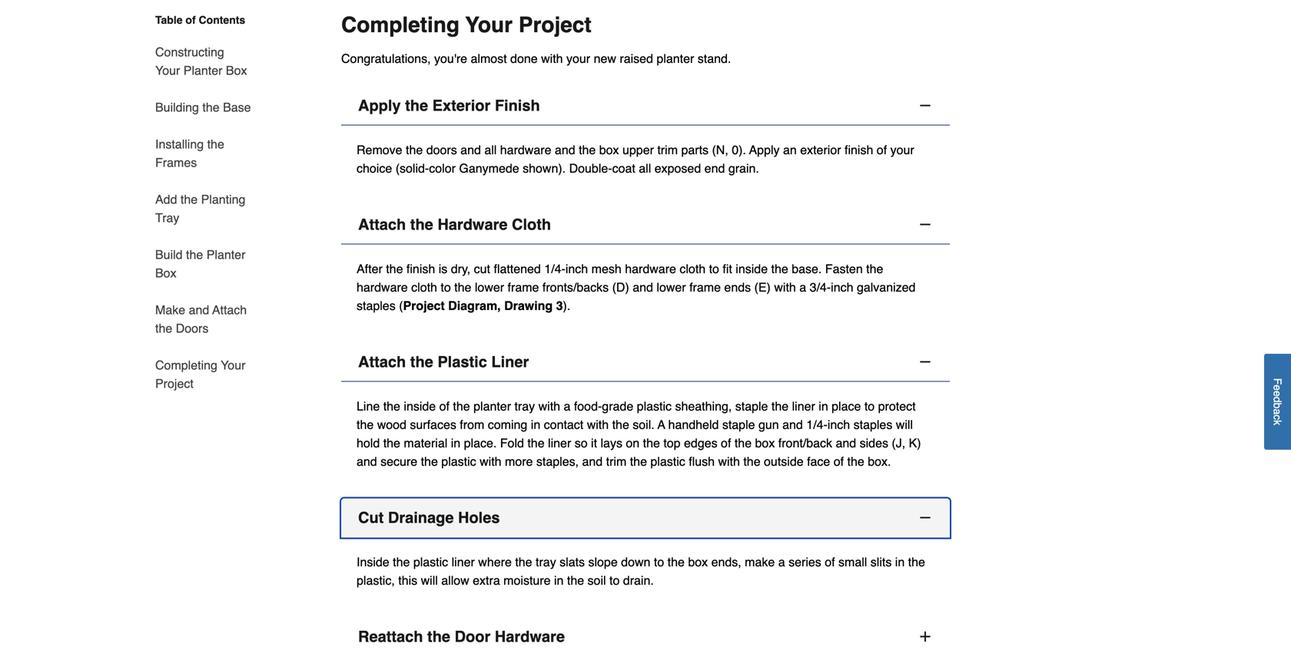 Task type: locate. For each thing, give the bounding box(es) containing it.
the up moisture
[[515, 556, 532, 570]]

trim inside line the inside of the planter tray with a food-grade plastic sheathing, staple the liner in place to protect the wood surfaces from coming in contact with the soil. a handheld staple gun and 1/4-inch staples will hold the material in place. fold the liner so it lays on the top edges of the box front/back and sides (j, k) and secure the plastic with more staples, and trim the plastic flush with the outside face of the box.
[[606, 455, 627, 469]]

all down upper
[[639, 161, 651, 176]]

and up the doors
[[189, 303, 209, 317]]

1 horizontal spatial box
[[688, 556, 708, 570]]

plastic up this
[[413, 556, 448, 570]]

with
[[541, 51, 563, 66], [774, 281, 796, 295], [538, 400, 560, 414], [587, 418, 609, 432], [480, 455, 502, 469], [718, 455, 740, 469]]

the right the add
[[181, 193, 198, 207]]

the up wood in the bottom left of the page
[[383, 400, 400, 414]]

trim up exposed
[[657, 143, 678, 157]]

add the planting tray link
[[155, 181, 252, 237]]

drain.
[[623, 574, 654, 588]]

staples
[[357, 299, 396, 313], [854, 418, 893, 432]]

0 vertical spatial attach
[[358, 216, 406, 234]]

edges
[[684, 437, 718, 451]]

1 vertical spatial project
[[403, 299, 445, 313]]

finish left "is"
[[406, 262, 435, 276]]

planter down add the planting tray link
[[207, 248, 245, 262]]

place.
[[464, 437, 497, 451]]

remove the doors and all hardware and the box upper trim parts (n, 0). apply an exterior finish of your choice (solid-color ganymede shown). double-coat all exposed end grain.
[[357, 143, 914, 176]]

box
[[599, 143, 619, 157], [755, 437, 775, 451], [688, 556, 708, 570]]

1/4- up front/back
[[806, 418, 828, 432]]

plastic
[[438, 354, 487, 371]]

2 vertical spatial attach
[[358, 354, 406, 371]]

1 horizontal spatial 1/4-
[[806, 418, 828, 432]]

cut drainage holes button
[[341, 499, 950, 538]]

parts
[[681, 143, 709, 157]]

the down wood in the bottom left of the page
[[383, 437, 400, 451]]

frame left ends
[[689, 281, 721, 295]]

make
[[155, 303, 185, 317]]

to inside line the inside of the planter tray with a food-grade plastic sheathing, staple the liner in place to protect the wood surfaces from coming in contact with the soil. a handheld staple gun and 1/4-inch staples will hold the material in place. fold the liner so it lays on the top edges of the box front/back and sides (j, k) and secure the plastic with more staples, and trim the plastic flush with the outside face of the box.
[[864, 400, 875, 414]]

box for build the planter box
[[155, 266, 176, 281]]

1 vertical spatial all
[[639, 161, 651, 176]]

0 horizontal spatial completing
[[155, 359, 217, 373]]

e
[[1272, 385, 1284, 391], [1272, 391, 1284, 397]]

project diagram, drawing 3 ).
[[403, 299, 570, 313]]

0 horizontal spatial planter
[[473, 400, 511, 414]]

from
[[460, 418, 484, 432]]

1 vertical spatial minus image
[[918, 511, 933, 526]]

box inside build the planter box
[[155, 266, 176, 281]]

0 vertical spatial inside
[[736, 262, 768, 276]]

plastic,
[[357, 574, 395, 588]]

1 vertical spatial your
[[890, 143, 914, 157]]

tray
[[515, 400, 535, 414], [536, 556, 556, 570]]

1 horizontal spatial will
[[896, 418, 913, 432]]

attach up line
[[358, 354, 406, 371]]

0 vertical spatial inch
[[566, 262, 588, 276]]

box up base
[[226, 63, 247, 78]]

0 horizontal spatial frame
[[508, 281, 539, 295]]

0 horizontal spatial your
[[566, 51, 590, 66]]

1 vertical spatial minus image
[[918, 355, 933, 370]]

to
[[709, 262, 719, 276], [441, 281, 451, 295], [864, 400, 875, 414], [654, 556, 664, 570], [609, 574, 620, 588]]

will right this
[[421, 574, 438, 588]]

hardware up '(d)'
[[625, 262, 676, 276]]

will
[[896, 418, 913, 432], [421, 574, 438, 588]]

to right place
[[864, 400, 875, 414]]

0 vertical spatial staples
[[357, 299, 396, 313]]

1 vertical spatial apply
[[749, 143, 780, 157]]

more
[[505, 455, 533, 469]]

the up galvanized
[[866, 262, 883, 276]]

1 minus image from the top
[[918, 217, 933, 232]]

plastic up 'a'
[[637, 400, 672, 414]]

all
[[484, 143, 497, 157], [639, 161, 651, 176]]

staple left gun
[[722, 418, 755, 432]]

2 vertical spatial box
[[688, 556, 708, 570]]

2 vertical spatial your
[[221, 359, 245, 373]]

to down "is"
[[441, 281, 451, 295]]

the right build
[[186, 248, 203, 262]]

completing
[[341, 13, 460, 37], [155, 359, 217, 373]]

0 vertical spatial cloth
[[680, 262, 706, 276]]

staples inside "after the finish is dry, cut flattened 1/4-inch mesh hardware cloth to fit inside the base. fasten the hardware cloth to the lower frame fronts/backs (d) and lower frame ends (e) with a 3/4-inch galvanized staples ("
[[357, 299, 396, 313]]

0 horizontal spatial your
[[155, 63, 180, 78]]

will up (j, in the bottom of the page
[[896, 418, 913, 432]]

project up the congratulations, you're almost done with your new raised planter stand.
[[519, 13, 592, 37]]

1 vertical spatial completing
[[155, 359, 217, 373]]

inch up fronts/backs
[[566, 262, 588, 276]]

attach up after
[[358, 216, 406, 234]]

0 horizontal spatial staples
[[357, 299, 396, 313]]

f
[[1272, 379, 1284, 385]]

minus image
[[918, 98, 933, 113], [918, 511, 933, 526]]

planter for your
[[184, 63, 222, 78]]

1 vertical spatial completing your project
[[155, 359, 245, 391]]

apply inside remove the doors and all hardware and the box upper trim parts (n, 0). apply an exterior finish of your choice (solid-color ganymede shown). double-coat all exposed end grain.
[[749, 143, 780, 157]]

0 vertical spatial planter
[[657, 51, 694, 66]]

project inside table of contents element
[[155, 377, 194, 391]]

liner up allow
[[452, 556, 475, 570]]

tray
[[155, 211, 179, 225]]

0 vertical spatial your
[[566, 51, 590, 66]]

lower up project diagram, drawing 3 ).
[[475, 281, 504, 295]]

add the planting tray
[[155, 193, 245, 225]]

1 horizontal spatial hardware
[[500, 143, 551, 157]]

coming
[[488, 418, 527, 432]]

staples for attach the hardware cloth
[[357, 299, 396, 313]]

finish
[[495, 97, 540, 114]]

0 vertical spatial box
[[226, 63, 247, 78]]

1 vertical spatial inch
[[831, 281, 853, 295]]

staple up gun
[[735, 400, 768, 414]]

a up the k
[[1272, 409, 1284, 415]]

2 horizontal spatial liner
[[792, 400, 815, 414]]

hardware inside remove the doors and all hardware and the box upper trim parts (n, 0). apply an exterior finish of your choice (solid-color ganymede shown). double-coat all exposed end grain.
[[500, 143, 551, 157]]

0 horizontal spatial all
[[484, 143, 497, 157]]

1 vertical spatial staples
[[854, 418, 893, 432]]

add
[[155, 193, 177, 207]]

1 vertical spatial hardware
[[495, 629, 565, 646]]

hardware
[[438, 216, 508, 234], [495, 629, 565, 646]]

and inside make and attach the doors
[[189, 303, 209, 317]]

0 horizontal spatial project
[[155, 377, 194, 391]]

0 vertical spatial 1/4-
[[544, 262, 566, 276]]

this
[[398, 574, 417, 588]]

2 horizontal spatial project
[[519, 13, 592, 37]]

with down place.
[[480, 455, 502, 469]]

0 horizontal spatial completing your project
[[155, 359, 245, 391]]

1 horizontal spatial box
[[226, 63, 247, 78]]

c
[[1272, 415, 1284, 421]]

box left ends,
[[688, 556, 708, 570]]

planter inside constructing your planter box
[[184, 63, 222, 78]]

your inside remove the doors and all hardware and the box upper trim parts (n, 0). apply an exterior finish of your choice (solid-color ganymede shown). double-coat all exposed end grain.
[[890, 143, 914, 157]]

where
[[478, 556, 512, 570]]

1 vertical spatial inside
[[404, 400, 436, 414]]

1 vertical spatial will
[[421, 574, 438, 588]]

inside the plastic liner where the tray slats slope down to the box ends, make a series of small slits in the plastic, this will allow extra moisture in the soil to drain.
[[357, 556, 925, 588]]

planter down constructing
[[184, 63, 222, 78]]

tray up coming
[[515, 400, 535, 414]]

of left small
[[825, 556, 835, 570]]

hardware down after
[[357, 281, 408, 295]]

1 vertical spatial planter
[[473, 400, 511, 414]]

2 horizontal spatial box
[[755, 437, 775, 451]]

staples up 'sides'
[[854, 418, 893, 432]]

1 vertical spatial finish
[[406, 262, 435, 276]]

project down "is"
[[403, 299, 445, 313]]

minus image for cut drainage holes
[[918, 511, 933, 526]]

a right "make"
[[778, 556, 785, 570]]

0 horizontal spatial lower
[[475, 281, 504, 295]]

completing your project
[[341, 13, 592, 37], [155, 359, 245, 391]]

1 horizontal spatial completing
[[341, 13, 460, 37]]

in
[[819, 400, 828, 414], [531, 418, 540, 432], [451, 437, 460, 451], [895, 556, 905, 570], [554, 574, 564, 588]]

hardware up the cut at the top left of the page
[[438, 216, 508, 234]]

your for constructing your planter box link
[[155, 63, 180, 78]]

1 horizontal spatial liner
[[548, 437, 571, 451]]

minus image inside the "apply the exterior finish" button
[[918, 98, 933, 113]]

a inside "after the finish is dry, cut flattened 1/4-inch mesh hardware cloth to fit inside the base. fasten the hardware cloth to the lower frame fronts/backs (d) and lower frame ends (e) with a 3/4-inch galvanized staples ("
[[799, 281, 806, 295]]

frame up drawing
[[508, 281, 539, 295]]

(e)
[[754, 281, 771, 295]]

0 horizontal spatial cloth
[[411, 281, 437, 295]]

exterior
[[432, 97, 491, 114]]

finish inside "after the finish is dry, cut flattened 1/4-inch mesh hardware cloth to fit inside the base. fasten the hardware cloth to the lower frame fronts/backs (d) and lower frame ends (e) with a 3/4-inch galvanized staples ("
[[406, 262, 435, 276]]

and left 'sides'
[[836, 437, 856, 451]]

1 horizontal spatial completing your project
[[341, 13, 592, 37]]

your for completing your project link
[[221, 359, 245, 373]]

0 horizontal spatial will
[[421, 574, 438, 588]]

trim down lays
[[606, 455, 627, 469]]

apply up remove
[[358, 97, 401, 114]]

of up surfaces on the left bottom of the page
[[439, 400, 450, 414]]

tray inside line the inside of the planter tray with a food-grade plastic sheathing, staple the liner in place to protect the wood surfaces from coming in contact with the soil. a handheld staple gun and 1/4-inch staples will hold the material in place. fold the liner so it lays on the top edges of the box front/back and sides (j, k) and secure the plastic with more staples, and trim the plastic flush with the outside face of the box.
[[515, 400, 535, 414]]

the left the door
[[427, 629, 450, 646]]

slope
[[588, 556, 618, 570]]

hold
[[357, 437, 380, 451]]

1 horizontal spatial inside
[[736, 262, 768, 276]]

2 vertical spatial inch
[[828, 418, 850, 432]]

1 vertical spatial planter
[[207, 248, 245, 262]]

soil
[[588, 574, 606, 588]]

and up the ganymede on the left of the page
[[460, 143, 481, 157]]

1 vertical spatial box
[[755, 437, 775, 451]]

exposed
[[655, 161, 701, 176]]

the up gun
[[772, 400, 789, 414]]

0 vertical spatial project
[[519, 13, 592, 37]]

1 lower from the left
[[475, 281, 504, 295]]

line the inside of the planter tray with a food-grade plastic sheathing, staple the liner in place to protect the wood surfaces from coming in contact with the soil. a handheld staple gun and 1/4-inch staples will hold the material in place. fold the liner so it lays on the top edges of the box front/back and sides (j, k) and secure the plastic with more staples, and trim the plastic flush with the outside face of the box.
[[357, 400, 921, 469]]

2 minus image from the top
[[918, 355, 933, 370]]

0 vertical spatial box
[[599, 143, 619, 157]]

1 e from the top
[[1272, 385, 1284, 391]]

1/4- up fronts/backs
[[544, 262, 566, 276]]

2 vertical spatial liner
[[452, 556, 475, 570]]

1 horizontal spatial staples
[[854, 418, 893, 432]]

1 minus image from the top
[[918, 98, 933, 113]]

door
[[455, 629, 491, 646]]

plastic inside inside the plastic liner where the tray slats slope down to the box ends, make a series of small slits in the plastic, this will allow extra moisture in the soil to drain.
[[413, 556, 448, 570]]

box
[[226, 63, 247, 78], [155, 266, 176, 281]]

(
[[399, 299, 403, 313]]

0 vertical spatial liner
[[792, 400, 815, 414]]

0 horizontal spatial trim
[[606, 455, 627, 469]]

of right exterior
[[877, 143, 887, 157]]

e up b
[[1272, 391, 1284, 397]]

1 vertical spatial liner
[[548, 437, 571, 451]]

0 horizontal spatial tray
[[515, 400, 535, 414]]

1 frame from the left
[[508, 281, 539, 295]]

apply the exterior finish button
[[341, 86, 950, 126]]

installing the frames link
[[155, 126, 252, 181]]

staples inside line the inside of the planter tray with a food-grade plastic sheathing, staple the liner in place to protect the wood surfaces from coming in contact with the soil. a handheld staple gun and 1/4-inch staples will hold the material in place. fold the liner so it lays on the top edges of the box front/back and sides (j, k) and secure the plastic with more staples, and trim the plastic flush with the outside face of the box.
[[854, 418, 893, 432]]

the inside make and attach the doors
[[155, 322, 172, 336]]

0 vertical spatial hardware
[[438, 216, 508, 234]]

0 vertical spatial tray
[[515, 400, 535, 414]]

plastic
[[637, 400, 672, 414], [441, 455, 476, 469], [650, 455, 685, 469], [413, 556, 448, 570]]

0 vertical spatial trim
[[657, 143, 678, 157]]

1 horizontal spatial tray
[[536, 556, 556, 570]]

0 vertical spatial minus image
[[918, 98, 933, 113]]

installing
[[155, 137, 204, 151]]

to right soil on the left bottom
[[609, 574, 620, 588]]

table of contents
[[155, 14, 245, 26]]

planter for the
[[207, 248, 245, 262]]

box inside constructing your planter box
[[226, 63, 247, 78]]

box down gun
[[755, 437, 775, 451]]

finish inside remove the doors and all hardware and the box upper trim parts (n, 0). apply an exterior finish of your choice (solid-color ganymede shown). double-coat all exposed end grain.
[[845, 143, 873, 157]]

e up the d in the right bottom of the page
[[1272, 385, 1284, 391]]

your down constructing
[[155, 63, 180, 78]]

minus image for apply the exterior finish
[[918, 98, 933, 113]]

2 minus image from the top
[[918, 511, 933, 526]]

completing inside table of contents element
[[155, 359, 217, 373]]

and right '(d)'
[[633, 281, 653, 295]]

lays
[[601, 437, 622, 451]]

flattened
[[494, 262, 541, 276]]

will inside inside the plastic liner where the tray slats slope down to the box ends, make a series of small slits in the plastic, this will allow extra moisture in the soil to drain.
[[421, 574, 438, 588]]

staples for attach the plastic liner
[[854, 418, 893, 432]]

completing your project link
[[155, 347, 252, 393]]

attach the hardware cloth
[[358, 216, 551, 234]]

hardware inside attach the hardware cloth button
[[438, 216, 508, 234]]

completing up congratulations,
[[341, 13, 460, 37]]

attach the hardware cloth button
[[341, 206, 950, 245]]

double-
[[569, 161, 612, 176]]

2 horizontal spatial hardware
[[625, 262, 676, 276]]

the left base
[[202, 100, 220, 115]]

contents
[[199, 14, 245, 26]]

reattach
[[358, 629, 423, 646]]

inch down place
[[828, 418, 850, 432]]

0 vertical spatial planter
[[184, 63, 222, 78]]

1 vertical spatial box
[[155, 266, 176, 281]]

1 horizontal spatial your
[[221, 359, 245, 373]]

1 horizontal spatial finish
[[845, 143, 873, 157]]

protect
[[878, 400, 916, 414]]

with right (e)
[[774, 281, 796, 295]]

cloth
[[680, 262, 706, 276], [411, 281, 437, 295]]

slits
[[871, 556, 892, 570]]

0 horizontal spatial apply
[[358, 97, 401, 114]]

a
[[658, 418, 665, 432]]

front/back
[[778, 437, 832, 451]]

0 vertical spatial apply
[[358, 97, 401, 114]]

0 horizontal spatial hardware
[[357, 281, 408, 295]]

food-
[[574, 400, 602, 414]]

apply the exterior finish
[[358, 97, 540, 114]]

wood
[[377, 418, 407, 432]]

0 vertical spatial finish
[[845, 143, 873, 157]]

completing your project inside completing your project link
[[155, 359, 245, 391]]

1 horizontal spatial apply
[[749, 143, 780, 157]]

1 horizontal spatial trim
[[657, 143, 678, 157]]

minus image inside cut drainage holes button
[[918, 511, 933, 526]]

apply
[[358, 97, 401, 114], [749, 143, 780, 157]]

finish
[[845, 143, 873, 157], [406, 262, 435, 276]]

inch inside line the inside of the planter tray with a food-grade plastic sheathing, staple the liner in place to protect the wood surfaces from coming in contact with the soil. a handheld staple gun and 1/4-inch staples will hold the material in place. fold the liner so it lays on the top edges of the box front/back and sides (j, k) and secure the plastic with more staples, and trim the plastic flush with the outside face of the box.
[[828, 418, 850, 432]]

0 vertical spatial minus image
[[918, 217, 933, 232]]

minus image
[[918, 217, 933, 232], [918, 355, 933, 370]]

box.
[[868, 455, 891, 469]]

the inside the add the planting tray
[[181, 193, 198, 207]]

a up contact at the bottom of the page
[[564, 400, 571, 414]]

the right installing
[[207, 137, 224, 151]]

0 vertical spatial all
[[484, 143, 497, 157]]

1 vertical spatial cloth
[[411, 281, 437, 295]]

top
[[663, 437, 681, 451]]

the up hold
[[357, 418, 374, 432]]

trim inside remove the doors and all hardware and the box upper trim parts (n, 0). apply an exterior finish of your choice (solid-color ganymede shown). double-coat all exposed end grain.
[[657, 143, 678, 157]]

the down the on
[[630, 455, 647, 469]]

in right slits
[[895, 556, 905, 570]]

your inside 'completing your project'
[[221, 359, 245, 373]]

(j,
[[892, 437, 905, 451]]

hardware up shown).
[[500, 143, 551, 157]]

a
[[799, 281, 806, 295], [564, 400, 571, 414], [1272, 409, 1284, 415], [778, 556, 785, 570]]

the left exterior at the top left
[[405, 97, 428, 114]]

a inside line the inside of the planter tray with a food-grade plastic sheathing, staple the liner in place to protect the wood surfaces from coming in contact with the soil. a handheld staple gun and 1/4-inch staples will hold the material in place. fold the liner so it lays on the top edges of the box front/back and sides (j, k) and secure the plastic with more staples, and trim the plastic flush with the outside face of the box.
[[564, 400, 571, 414]]

you're
[[434, 51, 467, 66]]

2 frame from the left
[[689, 281, 721, 295]]

project down the doors
[[155, 377, 194, 391]]

planter inside build the planter box
[[207, 248, 245, 262]]

the left base.
[[771, 262, 788, 276]]

1 vertical spatial 1/4-
[[806, 418, 828, 432]]

1 horizontal spatial lower
[[657, 281, 686, 295]]

1 vertical spatial attach
[[212, 303, 247, 317]]

0 vertical spatial will
[[896, 418, 913, 432]]

your inside constructing your planter box
[[155, 63, 180, 78]]

0 horizontal spatial 1/4-
[[544, 262, 566, 276]]

base
[[223, 100, 251, 115]]

1 vertical spatial trim
[[606, 455, 627, 469]]

attach inside make and attach the doors
[[212, 303, 247, 317]]

the inside 'link'
[[202, 100, 220, 115]]

the up this
[[393, 556, 410, 570]]

1 horizontal spatial frame
[[689, 281, 721, 295]]

k
[[1272, 421, 1284, 426]]

a left 3/4-
[[799, 281, 806, 295]]

1 vertical spatial your
[[155, 63, 180, 78]]

box up coat
[[599, 143, 619, 157]]

minus image inside attach the plastic liner button
[[918, 355, 933, 370]]

trim
[[657, 143, 678, 157], [606, 455, 627, 469]]

0 horizontal spatial box
[[155, 266, 176, 281]]

plastic down place.
[[441, 455, 476, 469]]

1/4-
[[544, 262, 566, 276], [806, 418, 828, 432]]

lower right '(d)'
[[657, 281, 686, 295]]

the right the on
[[643, 437, 660, 451]]

2 vertical spatial project
[[155, 377, 194, 391]]

all up the ganymede on the left of the page
[[484, 143, 497, 157]]

staples left (
[[357, 299, 396, 313]]

hardware inside reattach the door hardware button
[[495, 629, 565, 646]]

inside
[[357, 556, 389, 570]]

inside up (e)
[[736, 262, 768, 276]]

your up almost
[[465, 13, 513, 37]]

2 e from the top
[[1272, 391, 1284, 397]]

liner inside inside the plastic liner where the tray slats slope down to the box ends, make a series of small slits in the plastic, this will allow extra moisture in the soil to drain.
[[452, 556, 475, 570]]

completing down the doors
[[155, 359, 217, 373]]

1 vertical spatial tray
[[536, 556, 556, 570]]

surfaces
[[410, 418, 456, 432]]

minus image inside attach the hardware cloth button
[[918, 217, 933, 232]]

cloth
[[512, 216, 551, 234]]

1 horizontal spatial your
[[890, 143, 914, 157]]

tray inside inside the plastic liner where the tray slats slope down to the box ends, make a series of small slits in the plastic, this will allow extra moisture in the soil to drain.
[[536, 556, 556, 570]]

box inside line the inside of the planter tray with a food-grade plastic sheathing, staple the liner in place to protect the wood surfaces from coming in contact with the soil. a handheld staple gun and 1/4-inch staples will hold the material in place. fold the liner so it lays on the top edges of the box front/back and sides (j, k) and secure the plastic with more staples, and trim the plastic flush with the outside face of the box.
[[755, 437, 775, 451]]

k)
[[909, 437, 921, 451]]

flush
[[689, 455, 715, 469]]

the right edges
[[735, 437, 752, 451]]



Task type: describe. For each thing, give the bounding box(es) containing it.
apply inside button
[[358, 97, 401, 114]]

and up shown).
[[555, 143, 575, 157]]

cut
[[358, 510, 384, 527]]

in left place.
[[451, 437, 460, 451]]

tray for cut drainage holes
[[536, 556, 556, 570]]

a inside 'button'
[[1272, 409, 1284, 415]]

make
[[745, 556, 775, 570]]

ganymede
[[459, 161, 519, 176]]

with right flush
[[718, 455, 740, 469]]

slats
[[560, 556, 585, 570]]

in left place
[[819, 400, 828, 414]]

sides
[[860, 437, 888, 451]]

grade
[[602, 400, 633, 414]]

0).
[[732, 143, 746, 157]]

place
[[832, 400, 861, 414]]

after the finish is dry, cut flattened 1/4-inch mesh hardware cloth to fit inside the base. fasten the hardware cloth to the lower frame fronts/backs (d) and lower frame ends (e) with a 3/4-inch galvanized staples (
[[357, 262, 916, 313]]

make and attach the doors
[[155, 303, 247, 336]]

the down (solid-
[[410, 216, 433, 234]]

(solid-
[[396, 161, 429, 176]]

with inside "after the finish is dry, cut flattened 1/4-inch mesh hardware cloth to fit inside the base. fasten the hardware cloth to the lower frame fronts/backs (d) and lower frame ends (e) with a 3/4-inch galvanized staples ("
[[774, 281, 796, 295]]

attach for attach the plastic liner
[[358, 354, 406, 371]]

new
[[594, 51, 616, 66]]

fold
[[500, 437, 524, 451]]

dry,
[[451, 262, 471, 276]]

1/4- inside line the inside of the planter tray with a food-grade plastic sheathing, staple the liner in place to protect the wood surfaces from coming in contact with the soil. a handheld staple gun and 1/4-inch staples will hold the material in place. fold the liner so it lays on the top edges of the box front/back and sides (j, k) and secure the plastic with more staples, and trim the plastic flush with the outside face of the box.
[[806, 418, 828, 432]]

0 vertical spatial staple
[[735, 400, 768, 414]]

allow
[[441, 574, 469, 588]]

doors
[[426, 143, 457, 157]]

is
[[439, 262, 447, 276]]

the left the box.
[[847, 455, 864, 469]]

1 vertical spatial hardware
[[625, 262, 676, 276]]

raised
[[620, 51, 653, 66]]

attach for attach the hardware cloth
[[358, 216, 406, 234]]

the down material
[[421, 455, 438, 469]]

cut drainage holes
[[358, 510, 500, 527]]

the left plastic
[[410, 354, 433, 371]]

ends
[[724, 281, 751, 295]]

the down the slats
[[567, 574, 584, 588]]

drawing
[[504, 299, 553, 313]]

planting
[[201, 193, 245, 207]]

the inside build the planter box
[[186, 248, 203, 262]]

color
[[429, 161, 456, 176]]

tray for attach the plastic liner
[[515, 400, 535, 414]]

almost
[[471, 51, 507, 66]]

1 vertical spatial staple
[[722, 418, 755, 432]]

0 vertical spatial completing
[[341, 13, 460, 37]]

down
[[621, 556, 651, 570]]

plastic down 'top'
[[650, 455, 685, 469]]

on
[[626, 437, 640, 451]]

in right coming
[[531, 418, 540, 432]]

of right edges
[[721, 437, 731, 451]]

with up it
[[587, 418, 609, 432]]

the up from
[[453, 400, 470, 414]]

the right the down
[[668, 556, 685, 570]]

1 horizontal spatial project
[[403, 299, 445, 313]]

minus image for attach the hardware cloth
[[918, 217, 933, 232]]

it
[[591, 437, 597, 451]]

outside
[[764, 455, 804, 469]]

plus image
[[918, 630, 933, 645]]

the up double-
[[579, 143, 596, 157]]

box for constructing your planter box
[[226, 63, 247, 78]]

the inside button
[[405, 97, 428, 114]]

congratulations,
[[341, 51, 431, 66]]

end
[[704, 161, 725, 176]]

to left fit
[[709, 262, 719, 276]]

line
[[357, 400, 380, 414]]

the right slits
[[908, 556, 925, 570]]

series
[[789, 556, 821, 570]]

build the planter box
[[155, 248, 245, 281]]

table
[[155, 14, 183, 26]]

3/4-
[[810, 281, 831, 295]]

reattach the door hardware
[[358, 629, 565, 646]]

the right after
[[386, 262, 403, 276]]

and down it
[[582, 455, 603, 469]]

of inside inside the plastic liner where the tray slats slope down to the box ends, make a series of small slits in the plastic, this will allow extra moisture in the soil to drain.
[[825, 556, 835, 570]]

d
[[1272, 397, 1284, 403]]

of inside remove the doors and all hardware and the box upper trim parts (n, 0). apply an exterior finish of your choice (solid-color ganymede shown). double-coat all exposed end grain.
[[877, 143, 887, 157]]

coat
[[612, 161, 635, 176]]

minus image for attach the plastic liner
[[918, 355, 933, 370]]

1 horizontal spatial all
[[639, 161, 651, 176]]

1 horizontal spatial planter
[[657, 51, 694, 66]]

b
[[1272, 403, 1284, 409]]

the left outside
[[743, 455, 761, 469]]

choice
[[357, 161, 392, 176]]

diagram,
[[448, 299, 501, 313]]

of right face
[[834, 455, 844, 469]]

with right done
[[541, 51, 563, 66]]

exterior
[[800, 143, 841, 157]]

and up front/back
[[782, 418, 803, 432]]

f e e d b a c k
[[1272, 379, 1284, 426]]

galvanized
[[857, 281, 916, 295]]

f e e d b a c k button
[[1264, 354, 1291, 450]]

2 vertical spatial hardware
[[357, 281, 408, 295]]

0 vertical spatial your
[[465, 13, 513, 37]]

building
[[155, 100, 199, 115]]

fronts/backs
[[542, 281, 609, 295]]

holes
[[458, 510, 500, 527]]

make and attach the doors link
[[155, 292, 252, 347]]

a inside inside the plastic liner where the tray slats slope down to the box ends, make a series of small slits in the plastic, this will allow extra moisture in the soil to drain.
[[778, 556, 785, 570]]

staples,
[[536, 455, 579, 469]]

the up (solid-
[[406, 143, 423, 157]]

box inside remove the doors and all hardware and the box upper trim parts (n, 0). apply an exterior finish of your choice (solid-color ganymede shown). double-coat all exposed end grain.
[[599, 143, 619, 157]]

stand.
[[698, 51, 731, 66]]

inside inside line the inside of the planter tray with a food-grade plastic sheathing, staple the liner in place to protect the wood surfaces from coming in contact with the soil. a handheld staple gun and 1/4-inch staples will hold the material in place. fold the liner so it lays on the top edges of the box front/back and sides (j, k) and secure the plastic with more staples, and trim the plastic flush with the outside face of the box.
[[404, 400, 436, 414]]

the down 'grade'
[[612, 418, 629, 432]]

handheld
[[668, 418, 719, 432]]

the down dry,
[[454, 281, 471, 295]]

liner
[[491, 354, 529, 371]]

0 vertical spatial completing your project
[[341, 13, 592, 37]]

constructing
[[155, 45, 224, 59]]

contact
[[544, 418, 584, 432]]

box inside inside the plastic liner where the tray slats slope down to the box ends, make a series of small slits in the plastic, this will allow extra moisture in the soil to drain.
[[688, 556, 708, 570]]

of right table
[[186, 14, 196, 26]]

and down hold
[[357, 455, 377, 469]]

constructing your planter box link
[[155, 34, 252, 89]]

will inside line the inside of the planter tray with a food-grade plastic sheathing, staple the liner in place to protect the wood surfaces from coming in contact with the soil. a handheld staple gun and 1/4-inch staples will hold the material in place. fold the liner so it lays on the top edges of the box front/back and sides (j, k) and secure the plastic with more staples, and trim the plastic flush with the outside face of the box.
[[896, 418, 913, 432]]

with up contact at the bottom of the page
[[538, 400, 560, 414]]

the right fold
[[527, 437, 545, 451]]

moisture
[[504, 574, 551, 588]]

inside inside "after the finish is dry, cut flattened 1/4-inch mesh hardware cloth to fit inside the base. fasten the hardware cloth to the lower frame fronts/backs (d) and lower frame ends (e) with a 3/4-inch galvanized staples ("
[[736, 262, 768, 276]]

build the planter box link
[[155, 237, 252, 292]]

2 lower from the left
[[657, 281, 686, 295]]

cut
[[474, 262, 490, 276]]

constructing your planter box
[[155, 45, 247, 78]]

to right the down
[[654, 556, 664, 570]]

shown).
[[523, 161, 566, 176]]

in down the slats
[[554, 574, 564, 588]]

drainage
[[388, 510, 454, 527]]

building the base
[[155, 100, 251, 115]]

base.
[[792, 262, 822, 276]]

and inside "after the finish is dry, cut flattened 1/4-inch mesh hardware cloth to fit inside the base. fasten the hardware cloth to the lower frame fronts/backs (d) and lower frame ends (e) with a 3/4-inch galvanized staples ("
[[633, 281, 653, 295]]

1/4- inside "after the finish is dry, cut flattened 1/4-inch mesh hardware cloth to fit inside the base. fasten the hardware cloth to the lower frame fronts/backs (d) and lower frame ends (e) with a 3/4-inch galvanized staples ("
[[544, 262, 566, 276]]

planter inside line the inside of the planter tray with a food-grade plastic sheathing, staple the liner in place to protect the wood surfaces from coming in contact with the soil. a handheld staple gun and 1/4-inch staples will hold the material in place. fold the liner so it lays on the top edges of the box front/back and sides (j, k) and secure the plastic with more staples, and trim the plastic flush with the outside face of the box.
[[473, 400, 511, 414]]

table of contents element
[[137, 12, 252, 393]]

the inside the installing the frames
[[207, 137, 224, 151]]



Task type: vqa. For each thing, say whether or not it's contained in the screenshot.
joy carpets camera ready burgundy pattern indoor carpet image
no



